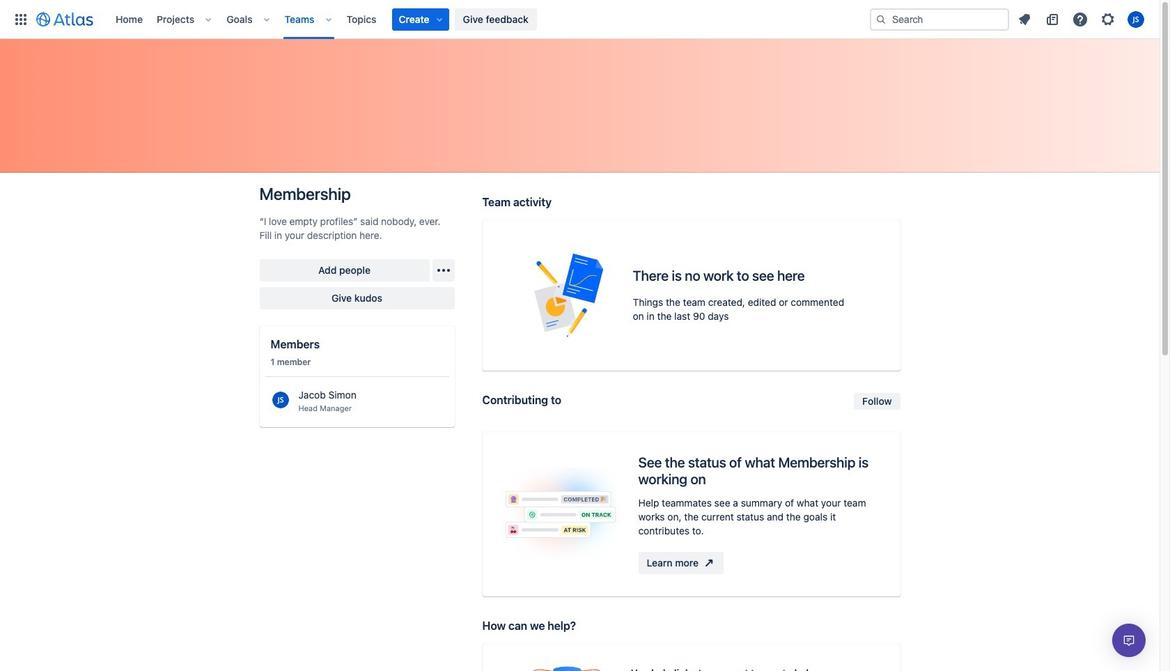 Task type: vqa. For each thing, say whether or not it's contained in the screenshot.
top element
yes



Task type: locate. For each thing, give the bounding box(es) containing it.
search image
[[876, 14, 887, 25]]

banner
[[0, 0, 1160, 39]]

actions image
[[435, 262, 452, 279]]

top element
[[8, 0, 870, 39]]

open intercom messenger image
[[1121, 632, 1138, 649]]



Task type: describe. For each thing, give the bounding box(es) containing it.
switch to... image
[[13, 11, 29, 28]]

notifications image
[[1017, 11, 1033, 28]]

help image
[[1072, 11, 1089, 28]]

account image
[[1128, 11, 1145, 28]]

Search field
[[870, 8, 1010, 30]]

settings image
[[1100, 11, 1117, 28]]



